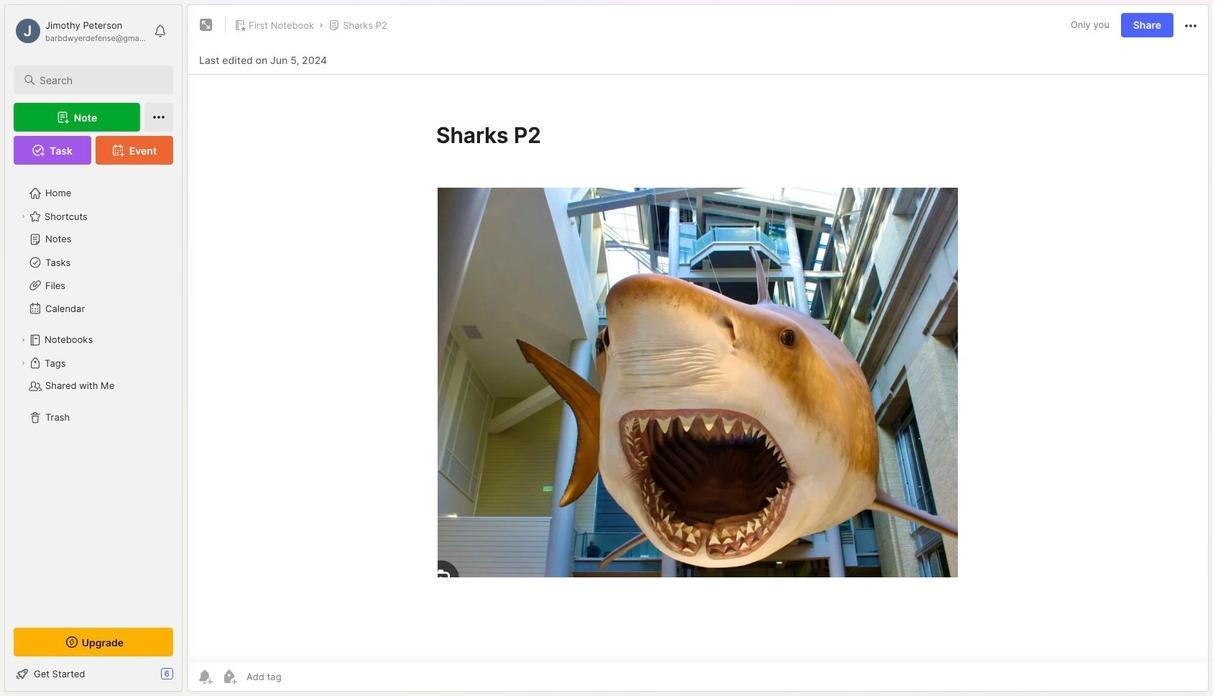 Task type: describe. For each thing, give the bounding box(es) containing it.
add a reminder image
[[196, 668, 214, 685]]

Search text field
[[40, 73, 160, 87]]

more actions image
[[1183, 17, 1200, 34]]

click to collapse image
[[182, 669, 192, 687]]

Add tag field
[[245, 670, 354, 683]]

expand notebooks image
[[19, 336, 27, 344]]

note window element
[[187, 4, 1210, 695]]

main element
[[0, 0, 187, 696]]

Help and Learning task checklist field
[[5, 662, 182, 685]]

expand tags image
[[19, 359, 27, 367]]

add tag image
[[221, 668, 238, 685]]



Task type: locate. For each thing, give the bounding box(es) containing it.
Account field
[[14, 17, 147, 45]]

More actions field
[[1183, 16, 1200, 34]]

Note Editor text field
[[188, 74, 1209, 662]]

none search field inside main element
[[40, 71, 160, 88]]

expand note image
[[198, 17, 215, 34]]

tree inside main element
[[5, 173, 182, 615]]

None search field
[[40, 71, 160, 88]]

tree
[[5, 173, 182, 615]]



Task type: vqa. For each thing, say whether or not it's contained in the screenshot.
NOTE WINDOW element
yes



